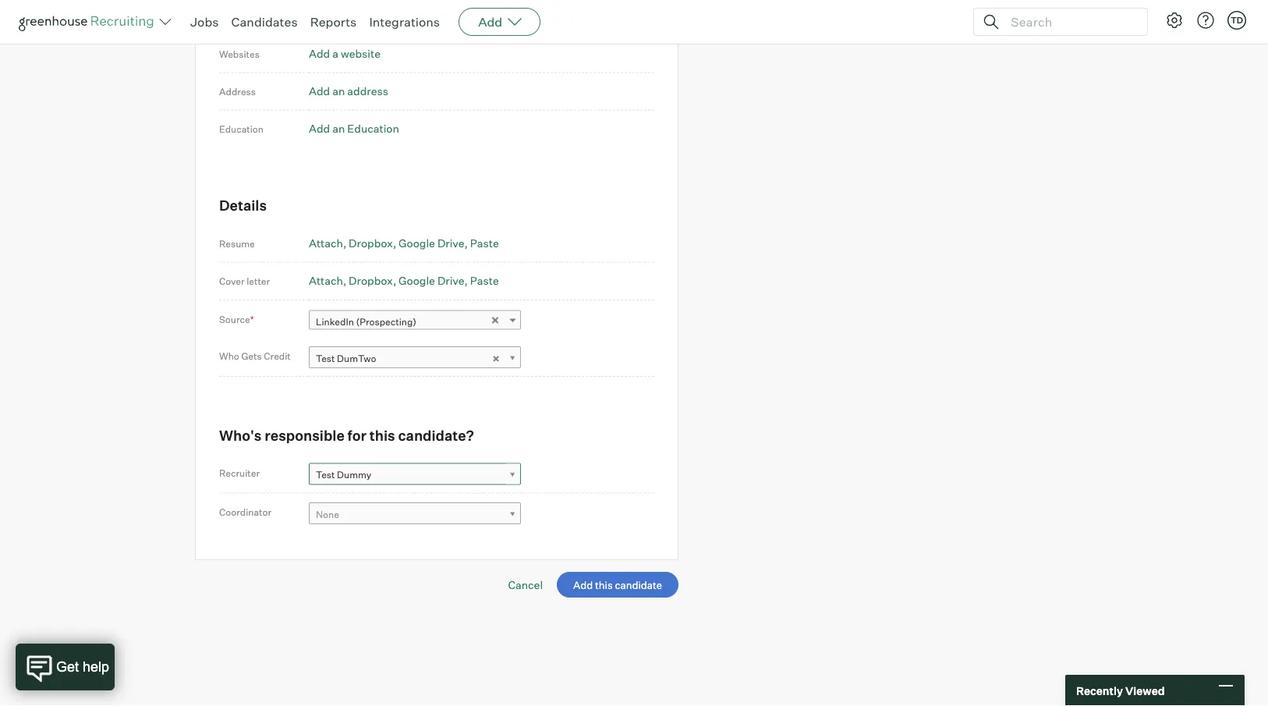 Task type: locate. For each thing, give the bounding box(es) containing it.
media
[[365, 9, 396, 23], [248, 10, 275, 22]]

2 attach from the top
[[309, 274, 343, 288]]

add an address link
[[309, 84, 389, 98]]

attach link
[[309, 236, 347, 250], [309, 274, 347, 288]]

paste link for cover letter
[[470, 274, 499, 288]]

1 paste from the top
[[470, 236, 499, 250]]

1 google from the top
[[399, 236, 435, 250]]

paste link
[[470, 236, 499, 250], [470, 274, 499, 288]]

(prospecting)
[[356, 316, 417, 328]]

an for education
[[333, 122, 345, 135]]

drive
[[438, 236, 465, 250], [438, 274, 465, 288]]

google for resume
[[399, 236, 435, 250]]

2 paste link from the top
[[470, 274, 499, 288]]

add
[[309, 9, 330, 23], [478, 14, 503, 30], [309, 47, 330, 60], [309, 84, 330, 98], [309, 122, 330, 135]]

1 vertical spatial attach
[[309, 274, 343, 288]]

paste link for resume
[[470, 236, 499, 250]]

1 vertical spatial dropbox
[[349, 274, 393, 288]]

media right "social"
[[248, 10, 275, 22]]

jobs link
[[190, 14, 219, 30]]

this
[[370, 426, 395, 444]]

1 test from the top
[[316, 352, 335, 364]]

an left address
[[333, 84, 345, 98]]

0 vertical spatial dropbox
[[349, 236, 393, 250]]

test dummy link
[[309, 463, 521, 486]]

add social media links link
[[309, 9, 422, 23]]

0 vertical spatial test
[[316, 352, 335, 364]]

1 vertical spatial paste
[[470, 274, 499, 288]]

education down 'address'
[[219, 123, 264, 134]]

1 attach from the top
[[309, 236, 343, 250]]

0 vertical spatial dropbox link
[[349, 236, 397, 250]]

dropbox for resume
[[349, 236, 393, 250]]

for
[[348, 426, 367, 444]]

add for add social media links
[[309, 9, 330, 23]]

integrations
[[369, 14, 440, 30]]

candidates
[[231, 14, 298, 30]]

greenhouse recruiting image
[[19, 12, 159, 31]]

attach for cover letter
[[309, 274, 343, 288]]

recruiter
[[219, 467, 260, 479]]

attach dropbox google drive paste
[[309, 236, 499, 250], [309, 274, 499, 288]]

google drive link for cover letter
[[399, 274, 468, 288]]

attach for resume
[[309, 236, 343, 250]]

None submit
[[557, 572, 679, 598]]

attach
[[309, 236, 343, 250], [309, 274, 343, 288]]

google drive link
[[399, 236, 468, 250], [399, 274, 468, 288]]

2 google from the top
[[399, 274, 435, 288]]

0 horizontal spatial education
[[219, 123, 264, 134]]

configure image
[[1166, 11, 1185, 30]]

2 paste from the top
[[470, 274, 499, 288]]

1 vertical spatial google
[[399, 274, 435, 288]]

1 attach dropbox google drive paste from the top
[[309, 236, 499, 250]]

dropbox link for cover letter
[[349, 274, 397, 288]]

2 attach link from the top
[[309, 274, 347, 288]]

1 vertical spatial drive
[[438, 274, 465, 288]]

1 vertical spatial google drive link
[[399, 274, 468, 288]]

integrations link
[[369, 14, 440, 30]]

2 an from the top
[[333, 122, 345, 135]]

0 vertical spatial drive
[[438, 236, 465, 250]]

add an education link
[[309, 122, 399, 135]]

website
[[341, 47, 381, 60]]

test left dummy
[[316, 469, 335, 481]]

1 drive from the top
[[438, 236, 465, 250]]

an down add an address link
[[333, 122, 345, 135]]

0 horizontal spatial media
[[248, 10, 275, 22]]

1 paste link from the top
[[470, 236, 499, 250]]

1 vertical spatial paste link
[[470, 274, 499, 288]]

1 vertical spatial dropbox link
[[349, 274, 397, 288]]

education down address
[[348, 122, 399, 135]]

test
[[316, 352, 335, 364], [316, 469, 335, 481]]

jobs
[[190, 14, 219, 30]]

media left 'links'
[[365, 9, 396, 23]]

2 dropbox link from the top
[[349, 274, 397, 288]]

1 vertical spatial test
[[316, 469, 335, 481]]

0 vertical spatial attach dropbox google drive paste
[[309, 236, 499, 250]]

google drive link for resume
[[399, 236, 468, 250]]

0 vertical spatial attach
[[309, 236, 343, 250]]

test left dumtwo
[[316, 352, 335, 364]]

google
[[399, 236, 435, 250], [399, 274, 435, 288]]

drive for cover letter
[[438, 274, 465, 288]]

1 an from the top
[[333, 84, 345, 98]]

2 google drive link from the top
[[399, 274, 468, 288]]

add social media links
[[309, 9, 422, 23]]

linkedin
[[316, 316, 354, 328]]

0 vertical spatial google drive link
[[399, 236, 468, 250]]

0 vertical spatial paste link
[[470, 236, 499, 250]]

linkedin (prospecting)
[[316, 316, 417, 328]]

test dumtwo link
[[309, 346, 521, 369]]

0 vertical spatial an
[[333, 84, 345, 98]]

1 attach link from the top
[[309, 236, 347, 250]]

gets
[[241, 350, 262, 362]]

an
[[333, 84, 345, 98], [333, 122, 345, 135]]

1 vertical spatial attach dropbox google drive paste
[[309, 274, 499, 288]]

1 vertical spatial an
[[333, 122, 345, 135]]

google for cover letter
[[399, 274, 435, 288]]

2 drive from the top
[[438, 274, 465, 288]]

1 horizontal spatial media
[[365, 9, 396, 23]]

add button
[[459, 8, 541, 36]]

0 vertical spatial paste
[[470, 236, 499, 250]]

0 vertical spatial google
[[399, 236, 435, 250]]

1 dropbox link from the top
[[349, 236, 397, 250]]

test for test dummy
[[316, 469, 335, 481]]

None file field
[[19, 628, 216, 645], [0, 648, 197, 664], [19, 628, 216, 645], [0, 648, 197, 664]]

2 dropbox from the top
[[349, 274, 393, 288]]

2 test from the top
[[316, 469, 335, 481]]

source
[[219, 313, 250, 325]]

*
[[250, 313, 254, 325]]

dropbox link
[[349, 236, 397, 250], [349, 274, 397, 288]]

dropbox
[[349, 236, 393, 250], [349, 274, 393, 288]]

1 vertical spatial attach link
[[309, 274, 347, 288]]

who
[[219, 350, 239, 362]]

2 attach dropbox google drive paste from the top
[[309, 274, 499, 288]]

1 dropbox from the top
[[349, 236, 393, 250]]

add inside popup button
[[478, 14, 503, 30]]

0 vertical spatial attach link
[[309, 236, 347, 250]]

1 google drive link from the top
[[399, 236, 468, 250]]

paste
[[470, 236, 499, 250], [470, 274, 499, 288]]

add an education
[[309, 122, 399, 135]]

education
[[348, 122, 399, 135], [219, 123, 264, 134]]

attach dropbox google drive paste for resume
[[309, 236, 499, 250]]



Task type: describe. For each thing, give the bounding box(es) containing it.
test dumtwo
[[316, 352, 377, 364]]

social
[[333, 9, 362, 23]]

recently viewed
[[1077, 684, 1166, 697]]

Search text field
[[1007, 11, 1134, 33]]

credit
[[264, 350, 291, 362]]

drive for resume
[[438, 236, 465, 250]]

coordinator
[[219, 506, 272, 518]]

who gets credit
[[219, 350, 291, 362]]

links
[[399, 9, 422, 23]]

a
[[333, 47, 339, 60]]

add for add a website
[[309, 47, 330, 60]]

recently
[[1077, 684, 1124, 697]]

add a website link
[[309, 47, 381, 60]]

dumtwo
[[337, 352, 377, 364]]

td button
[[1228, 11, 1247, 30]]

none link
[[309, 502, 521, 525]]

source *
[[219, 313, 254, 325]]

address
[[219, 85, 256, 97]]

resume
[[219, 237, 255, 249]]

letter
[[247, 275, 270, 287]]

test dummy
[[316, 469, 372, 481]]

add for add
[[478, 14, 503, 30]]

cover letter
[[219, 275, 270, 287]]

candidate?
[[398, 426, 474, 444]]

paste for cover letter
[[470, 274, 499, 288]]

cancel link
[[508, 578, 543, 591]]

add a website
[[309, 47, 381, 60]]

add for add an address
[[309, 84, 330, 98]]

cover
[[219, 275, 245, 287]]

dummy
[[337, 469, 372, 481]]

paste for resume
[[470, 236, 499, 250]]

viewed
[[1126, 684, 1166, 697]]

who's
[[219, 426, 262, 444]]

add for add an education
[[309, 122, 330, 135]]

dropbox link for resume
[[349, 236, 397, 250]]

linkedin (prospecting) link
[[309, 310, 521, 333]]

details
[[219, 196, 267, 214]]

dropbox for cover letter
[[349, 274, 393, 288]]

an for address
[[333, 84, 345, 98]]

test for test dumtwo
[[316, 352, 335, 364]]

attach dropbox google drive paste for cover letter
[[309, 274, 499, 288]]

none
[[316, 508, 339, 520]]

td
[[1231, 15, 1244, 25]]

candidates link
[[231, 14, 298, 30]]

attach link for cover letter
[[309, 274, 347, 288]]

reports link
[[310, 14, 357, 30]]

social media
[[219, 10, 275, 22]]

address
[[348, 84, 389, 98]]

cancel
[[508, 578, 543, 591]]

responsible
[[265, 426, 345, 444]]

td button
[[1225, 8, 1250, 33]]

reports
[[310, 14, 357, 30]]

websites
[[219, 48, 260, 60]]

who's responsible for this candidate?
[[219, 426, 474, 444]]

attach link for resume
[[309, 236, 347, 250]]

social
[[219, 10, 246, 22]]

add an address
[[309, 84, 389, 98]]

1 horizontal spatial education
[[348, 122, 399, 135]]



Task type: vqa. For each thing, say whether or not it's contained in the screenshot.
Current Company
no



